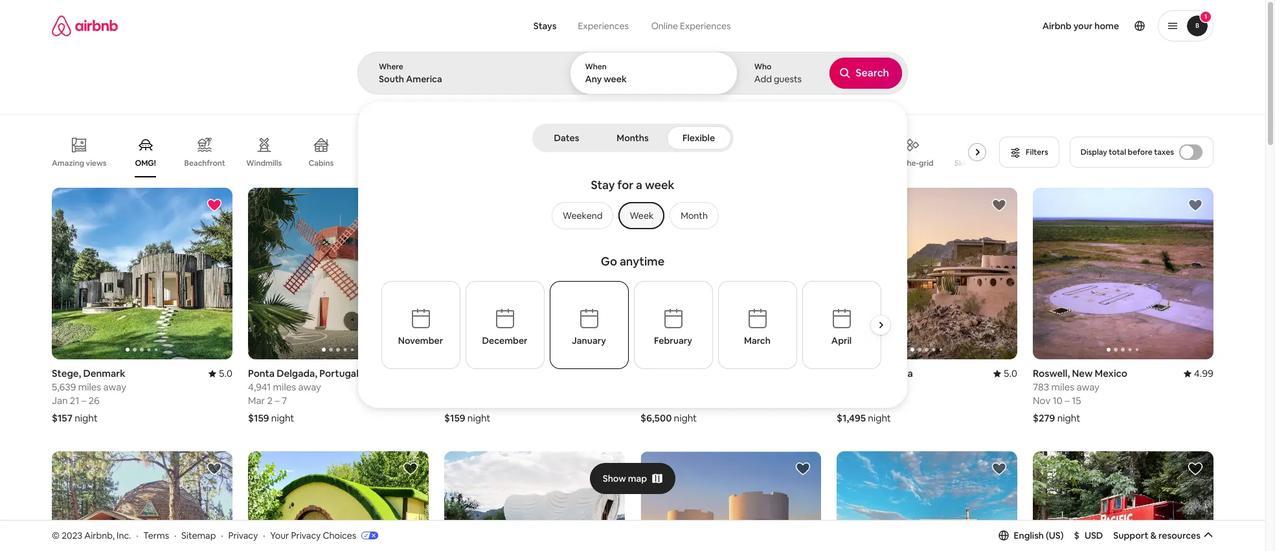Task type: describe. For each thing, give the bounding box(es) containing it.
january
[[572, 335, 606, 347]]

stege, denmark 5,639 miles away jan 21 – 26 $157 night
[[52, 367, 126, 424]]

week
[[630, 210, 654, 222]]

jan 8 – 13 $159 night
[[444, 395, 491, 424]]

$279
[[1033, 412, 1056, 424]]

display total before taxes button
[[1070, 137, 1214, 168]]

week inside when any week
[[604, 73, 627, 85]]

denmark
[[83, 367, 125, 380]]

when
[[585, 62, 607, 72]]

night inside stege, denmark 5,639 miles away jan 21 – 26 $157 night
[[75, 412, 98, 424]]

ski-in/out
[[955, 158, 991, 168]]

– inside roswell, new mexico 783 miles away nov 10 – 15 $279 night
[[1065, 395, 1070, 407]]

grid
[[919, 158, 934, 168]]

nov 1 – 6 $6,500 night
[[641, 395, 697, 424]]

inc.
[[117, 530, 131, 541]]

2
[[267, 395, 273, 407]]

8
[[462, 395, 468, 407]]

flexible
[[683, 132, 715, 144]]

stays tab panel
[[358, 52, 908, 408]]

march
[[744, 335, 771, 347]]

months button
[[602, 126, 664, 150]]

go anytime group
[[381, 249, 896, 391]]

2023
[[62, 530, 82, 541]]

nov inside roswell, new mexico 783 miles away nov 10 – 15 $279 night
[[1033, 395, 1051, 407]]

experiences button
[[567, 13, 640, 39]]

support & resources
[[1114, 530, 1201, 541]]

1 5.0 out of 5 average rating image from the left
[[208, 367, 233, 380]]

filters button
[[1000, 137, 1060, 168]]

filters
[[1026, 147, 1049, 157]]

joshua tree, california
[[641, 367, 744, 380]]

pelkosenniemi,
[[444, 367, 513, 380]]

1 · from the left
[[136, 530, 138, 541]]

off-the-grid
[[889, 158, 934, 168]]

nov for nov 1 – 6 $6,500 night
[[641, 395, 658, 407]]

13
[[477, 395, 487, 407]]

4,941
[[248, 381, 271, 393]]

©
[[52, 530, 60, 541]]

joshua
[[641, 367, 673, 380]]

4.99
[[1194, 367, 1214, 380]]

online experiences link
[[640, 13, 743, 39]]

who
[[755, 62, 772, 72]]

2 privacy from the left
[[291, 530, 321, 541]]

april
[[832, 335, 852, 347]]

airbnb your home
[[1043, 20, 1119, 32]]

when any week
[[585, 62, 627, 85]]

– inside jan 8 – 13 $159 night
[[470, 395, 475, 407]]

783
[[1033, 381, 1050, 393]]

display total before taxes
[[1081, 147, 1175, 157]]

beachfront
[[184, 158, 225, 168]]

february
[[654, 335, 692, 347]]

– inside nov 1 – 6 $6,500 night
[[667, 395, 672, 407]]

sitemap link
[[181, 530, 216, 541]]

miles for 4,941 miles away
[[273, 381, 296, 393]]

1 inside dropdown button
[[1205, 12, 1208, 21]]

5.0 for stege, denmark
[[219, 367, 233, 380]]

phoenix,
[[837, 367, 876, 380]]

support & resources button
[[1114, 530, 1214, 541]]

21
[[70, 395, 79, 407]]

total
[[1109, 147, 1127, 157]]

night inside ponta delgada, portugal 4,941 miles away mar 2 – 7 $159 night
[[271, 412, 294, 424]]

new
[[1072, 367, 1093, 380]]

online experiences
[[651, 20, 731, 32]]

4.99 out of 5 average rating image
[[1184, 367, 1214, 380]]

roswell, new mexico 783 miles away nov 10 – 15 $279 night
[[1033, 367, 1128, 424]]

finland
[[515, 367, 547, 380]]

$159 inside jan 8 – 13 $159 night
[[444, 412, 466, 424]]

month
[[681, 210, 708, 222]]

show map button
[[590, 463, 676, 494]]

away for 783
[[1077, 381, 1100, 393]]

what can we help you find? tab list
[[523, 13, 640, 39]]

6 for $6,500
[[674, 395, 679, 407]]

november button
[[381, 281, 460, 369]]

amazing
[[52, 158, 84, 168]]

map
[[628, 473, 647, 484]]

away inside stege, denmark 5,639 miles away jan 21 – 26 $157 night
[[103, 381, 126, 393]]

portugal
[[320, 367, 359, 380]]

your
[[270, 530, 289, 541]]

$6,500
[[641, 412, 672, 424]]

mar
[[248, 395, 265, 407]]

none search field containing stay for a week
[[358, 0, 908, 408]]

before
[[1128, 147, 1153, 157]]

add to wishlist: page, arizona image
[[992, 461, 1007, 477]]

$
[[1074, 530, 1080, 541]]

nov for nov 1 – 6 $1,495 night
[[837, 395, 855, 407]]

your
[[1074, 20, 1093, 32]]

jan inside jan 8 – 13 $159 night
[[444, 395, 460, 407]]

1 for nov 1 – 6 $6,500 night
[[661, 395, 665, 407]]

california
[[700, 367, 744, 380]]

ski-
[[955, 158, 968, 168]]

2 experiences from the left
[[680, 20, 731, 32]]

4.93 out of 5 average rating image
[[399, 367, 429, 380]]

phoenix, arizona
[[837, 367, 913, 380]]

15
[[1072, 395, 1081, 407]]

5.0 out of 5 average rating image
[[994, 367, 1018, 380]]



Task type: vqa. For each thing, say whether or not it's contained in the screenshot.
the tucked
no



Task type: locate. For each thing, give the bounding box(es) containing it.
– right 8
[[470, 395, 475, 407]]

1 vertical spatial week
[[645, 178, 675, 192]]

add to wishlist: cedar city, utah image
[[403, 461, 419, 477]]

· left your
[[263, 530, 265, 541]]

3 nov from the left
[[1033, 395, 1051, 407]]

5.0
[[219, 367, 233, 380], [808, 367, 821, 380], [1004, 367, 1018, 380]]

2 6 from the left
[[870, 395, 876, 407]]

dates
[[554, 132, 579, 144]]

tab list containing dates
[[535, 124, 731, 152]]

3 away from the left
[[1077, 381, 1100, 393]]

· right 'terms'
[[174, 530, 176, 541]]

tab list inside stays "tab panel"
[[535, 124, 731, 152]]

10
[[1053, 395, 1063, 407]]

0 horizontal spatial away
[[103, 381, 126, 393]]

experiences
[[578, 20, 629, 32], [680, 20, 731, 32]]

cabins
[[309, 158, 334, 168]]

2 – from the left
[[275, 395, 280, 407]]

2 · from the left
[[174, 530, 176, 541]]

2 night from the left
[[271, 412, 294, 424]]

away for 4,941
[[298, 381, 321, 393]]

february button
[[634, 281, 713, 369]]

night down the 26
[[75, 412, 98, 424]]

stay for a week
[[591, 178, 675, 192]]

group inside stay for a week group
[[547, 202, 719, 229]]

english
[[1014, 530, 1044, 541]]

6 down phoenix, arizona
[[870, 395, 876, 407]]

0 horizontal spatial experiences
[[578, 20, 629, 32]]

0 horizontal spatial week
[[604, 73, 627, 85]]

4 · from the left
[[263, 530, 265, 541]]

a
[[636, 178, 643, 192]]

$1,495
[[837, 412, 866, 424]]

delgada,
[[277, 367, 318, 380]]

night down 13
[[468, 412, 491, 424]]

away down delgada,
[[298, 381, 321, 393]]

miles for 783 miles away
[[1052, 381, 1075, 393]]

1 button
[[1158, 10, 1214, 41]]

add to wishlist: pelkosenniemi, finland image
[[599, 198, 615, 213]]

nov up $1,495
[[837, 395, 855, 407]]

2 nov from the left
[[837, 395, 855, 407]]

arizona
[[878, 367, 913, 380]]

5.0 left phoenix,
[[808, 367, 821, 380]]

3 · from the left
[[221, 530, 223, 541]]

0 horizontal spatial jan
[[52, 395, 68, 407]]

1 miles from the left
[[78, 381, 101, 393]]

0 horizontal spatial $159
[[248, 412, 269, 424]]

1 horizontal spatial 6
[[870, 395, 876, 407]]

&
[[1151, 530, 1157, 541]]

december button
[[465, 281, 545, 369]]

1 – from the left
[[81, 395, 86, 407]]

away inside ponta delgada, portugal 4,941 miles away mar 2 – 7 $159 night
[[298, 381, 321, 393]]

5.0 out of 5 average rating image
[[208, 367, 233, 380], [797, 367, 821, 380]]

ponta
[[248, 367, 275, 380]]

$ usd
[[1074, 530, 1103, 541]]

2 jan from the left
[[444, 395, 460, 407]]

privacy right your
[[291, 530, 321, 541]]

2 horizontal spatial miles
[[1052, 381, 1075, 393]]

add to wishlist: cupertino, california image
[[1188, 461, 1204, 477]]

1 for nov 1 – 6 $1,495 night
[[857, 395, 861, 407]]

night right $1,495
[[868, 412, 891, 424]]

terms · sitemap · privacy
[[143, 530, 258, 541]]

roswell,
[[1033, 367, 1070, 380]]

experiences inside button
[[578, 20, 629, 32]]

2 $159 from the left
[[444, 412, 466, 424]]

the-
[[904, 158, 919, 168]]

jan down 5,639 on the left
[[52, 395, 68, 407]]

nov down 783
[[1033, 395, 1051, 407]]

miles inside roswell, new mexico 783 miles away nov 10 – 15 $279 night
[[1052, 381, 1075, 393]]

april button
[[802, 281, 881, 369]]

add to wishlist: sandy valley, nevada image
[[599, 461, 615, 477]]

1 horizontal spatial nov
[[837, 395, 855, 407]]

stay for a week group
[[422, 172, 843, 249]]

nov inside nov 1 – 6 $1,495 night
[[837, 395, 855, 407]]

week
[[604, 73, 627, 85], [645, 178, 675, 192]]

december
[[482, 335, 528, 347]]

miles up 10
[[1052, 381, 1075, 393]]

home
[[1095, 20, 1119, 32]]

anytime
[[620, 254, 665, 269]]

terms link
[[143, 530, 169, 541]]

stays button
[[523, 13, 567, 39]]

5,639
[[52, 381, 76, 393]]

– up $6,500
[[667, 395, 672, 407]]

miles inside stege, denmark 5,639 miles away jan 21 – 26 $157 night
[[78, 381, 101, 393]]

dates button
[[535, 126, 599, 150]]

2 horizontal spatial 5.0
[[1004, 367, 1018, 380]]

1 inside nov 1 – 6 $1,495 night
[[857, 395, 861, 407]]

resources
[[1159, 530, 1201, 541]]

miles up the 7 on the bottom left of page
[[273, 381, 296, 393]]

0 vertical spatial week
[[604, 73, 627, 85]]

1 horizontal spatial miles
[[273, 381, 296, 393]]

night down the 7 on the bottom left of page
[[271, 412, 294, 424]]

6 down 'tree,'
[[674, 395, 679, 407]]

who add guests
[[755, 62, 802, 85]]

7
[[282, 395, 287, 407]]

1 jan from the left
[[52, 395, 68, 407]]

weekend
[[563, 210, 603, 222]]

$159 down 8
[[444, 412, 466, 424]]

0 horizontal spatial 1
[[661, 395, 665, 407]]

1 horizontal spatial privacy
[[291, 530, 321, 541]]

tree,
[[675, 367, 698, 380]]

$159 down mar
[[248, 412, 269, 424]]

1 night from the left
[[75, 412, 98, 424]]

away inside roswell, new mexico 783 miles away nov 10 – 15 $279 night
[[1077, 381, 1100, 393]]

jan left 8
[[444, 395, 460, 407]]

– inside nov 1 – 6 $1,495 night
[[863, 395, 868, 407]]

6 – from the left
[[1065, 395, 1070, 407]]

away down new
[[1077, 381, 1100, 393]]

1 nov from the left
[[641, 395, 658, 407]]

4.81
[[606, 367, 625, 380]]

6 inside nov 1 – 6 $1,495 night
[[870, 395, 876, 407]]

3 miles from the left
[[1052, 381, 1075, 393]]

add to wishlist: bend, oregon image
[[207, 461, 222, 477]]

in/out
[[968, 158, 991, 168]]

any
[[585, 73, 602, 85]]

week right a
[[645, 178, 675, 192]]

remove from wishlist: stege, denmark image
[[207, 198, 222, 213]]

your privacy choices link
[[270, 530, 378, 542]]

1 horizontal spatial jan
[[444, 395, 460, 407]]

2 5.0 from the left
[[808, 367, 821, 380]]

– right 21
[[81, 395, 86, 407]]

1 horizontal spatial experiences
[[680, 20, 731, 32]]

2 5.0 out of 5 average rating image from the left
[[797, 367, 821, 380]]

– left the 7 on the bottom left of page
[[275, 395, 280, 407]]

– inside ponta delgada, portugal 4,941 miles away mar 2 – 7 $159 night
[[275, 395, 280, 407]]

privacy left your
[[228, 530, 258, 541]]

jan
[[52, 395, 68, 407], [444, 395, 460, 407]]

1 6 from the left
[[674, 395, 679, 407]]

experiences up when
[[578, 20, 629, 32]]

3 night from the left
[[468, 412, 491, 424]]

0 horizontal spatial miles
[[78, 381, 101, 393]]

2 horizontal spatial 1
[[1205, 12, 1208, 21]]

0 horizontal spatial 5.0
[[219, 367, 233, 380]]

night inside roswell, new mexico 783 miles away nov 10 – 15 $279 night
[[1058, 412, 1081, 424]]

usd
[[1085, 530, 1103, 541]]

1 inside nov 1 – 6 $6,500 night
[[661, 395, 665, 407]]

Where field
[[379, 73, 548, 85]]

1 horizontal spatial away
[[298, 381, 321, 393]]

tab list
[[535, 124, 731, 152]]

nov inside nov 1 – 6 $6,500 night
[[641, 395, 658, 407]]

2 horizontal spatial nov
[[1033, 395, 1051, 407]]

night down 15 in the right bottom of the page
[[1058, 412, 1081, 424]]

add to wishlist: joshua tree, california image
[[796, 461, 811, 477]]

3 – from the left
[[470, 395, 475, 407]]

1 $159 from the left
[[248, 412, 269, 424]]

nov up $6,500
[[641, 395, 658, 407]]

views
[[86, 158, 107, 168]]

0 horizontal spatial 5.0 out of 5 average rating image
[[208, 367, 233, 380]]

go anytime
[[601, 254, 665, 269]]

None search field
[[358, 0, 908, 408]]

away down denmark
[[103, 381, 126, 393]]

march button
[[718, 281, 797, 369]]

display
[[1081, 147, 1108, 157]]

night inside nov 1 – 6 $6,500 night
[[674, 412, 697, 424]]

0 horizontal spatial 6
[[674, 395, 679, 407]]

4 night from the left
[[674, 412, 697, 424]]

group containing amazing views
[[52, 127, 992, 178]]

0 horizontal spatial nov
[[641, 395, 658, 407]]

choices
[[323, 530, 356, 541]]

5.0 left the ponta
[[219, 367, 233, 380]]

months
[[617, 132, 649, 144]]

show map
[[603, 473, 647, 484]]

2 horizontal spatial away
[[1077, 381, 1100, 393]]

profile element
[[763, 0, 1214, 52]]

for
[[618, 178, 634, 192]]

3 5.0 from the left
[[1004, 367, 1018, 380]]

sitemap
[[181, 530, 216, 541]]

5.0 out of 5 average rating image left the ponta
[[208, 367, 233, 380]]

off-
[[889, 158, 904, 168]]

– inside stege, denmark 5,639 miles away jan 21 – 26 $157 night
[[81, 395, 86, 407]]

1 experiences from the left
[[578, 20, 629, 32]]

4.81 out of 5 average rating image
[[595, 367, 625, 380]]

miles up the 26
[[78, 381, 101, 393]]

night
[[75, 412, 98, 424], [271, 412, 294, 424], [468, 412, 491, 424], [674, 412, 697, 424], [868, 412, 891, 424], [1058, 412, 1081, 424]]

1 horizontal spatial week
[[645, 178, 675, 192]]

5 – from the left
[[863, 395, 868, 407]]

english (us) button
[[999, 530, 1064, 541]]

group containing weekend
[[547, 202, 719, 229]]

6 inside nov 1 – 6 $6,500 night
[[674, 395, 679, 407]]

airbnb
[[1043, 20, 1072, 32]]

· right inc.
[[136, 530, 138, 541]]

2 away from the left
[[298, 381, 321, 393]]

group
[[52, 127, 992, 178], [52, 188, 233, 360], [248, 188, 429, 360], [444, 188, 625, 360], [641, 188, 821, 360], [837, 188, 1018, 360], [1033, 188, 1214, 360], [547, 202, 719, 229], [52, 452, 233, 551], [248, 452, 429, 551], [444, 452, 625, 551], [641, 452, 821, 551], [837, 452, 1018, 551], [1033, 452, 1214, 551]]

5 night from the left
[[868, 412, 891, 424]]

jan inside stege, denmark 5,639 miles away jan 21 – 26 $157 night
[[52, 395, 68, 407]]

·
[[136, 530, 138, 541], [174, 530, 176, 541], [221, 530, 223, 541], [263, 530, 265, 541]]

1 horizontal spatial 5.0
[[808, 367, 821, 380]]

6 for $1,495
[[870, 395, 876, 407]]

experiences right online
[[680, 20, 731, 32]]

6
[[674, 395, 679, 407], [870, 395, 876, 407]]

5.0 out of 5 average rating image left phoenix,
[[797, 367, 821, 380]]

(us)
[[1046, 530, 1064, 541]]

night right $6,500
[[674, 412, 697, 424]]

week inside group
[[645, 178, 675, 192]]

$159 inside ponta delgada, portugal 4,941 miles away mar 2 – 7 $159 night
[[248, 412, 269, 424]]

5.0 for phoenix, arizona
[[1004, 367, 1018, 380]]

1 horizontal spatial $159
[[444, 412, 466, 424]]

night inside nov 1 – 6 $1,495 night
[[868, 412, 891, 424]]

– up $1,495
[[863, 395, 868, 407]]

6 night from the left
[[1058, 412, 1081, 424]]

add to wishlist: phoenix, arizona image
[[992, 198, 1007, 213]]

4.93
[[409, 367, 429, 380]]

airbnb,
[[84, 530, 115, 541]]

1 away from the left
[[103, 381, 126, 393]]

1 5.0 from the left
[[219, 367, 233, 380]]

stay
[[591, 178, 615, 192]]

2 miles from the left
[[273, 381, 296, 393]]

add to wishlist: roswell, new mexico image
[[1188, 198, 1204, 213]]

january button
[[550, 281, 629, 369]]

away
[[103, 381, 126, 393], [298, 381, 321, 393], [1077, 381, 1100, 393]]

5.0 left roswell,
[[1004, 367, 1018, 380]]

nov 1 – 6 $1,495 night
[[837, 395, 891, 424]]

– left 15 in the right bottom of the page
[[1065, 395, 1070, 407]]

week right any
[[604, 73, 627, 85]]

show
[[603, 473, 626, 484]]

1 horizontal spatial 1
[[857, 395, 861, 407]]

· left privacy link
[[221, 530, 223, 541]]

privacy link
[[228, 530, 258, 541]]

0 horizontal spatial privacy
[[228, 530, 258, 541]]

where
[[379, 62, 403, 72]]

4 – from the left
[[667, 395, 672, 407]]

1 horizontal spatial 5.0 out of 5 average rating image
[[797, 367, 821, 380]]

night inside jan 8 – 13 $159 night
[[468, 412, 491, 424]]

miles inside ponta delgada, portugal 4,941 miles away mar 2 – 7 $159 night
[[273, 381, 296, 393]]

1 privacy from the left
[[228, 530, 258, 541]]

terms
[[143, 530, 169, 541]]

mexico
[[1095, 367, 1128, 380]]

© 2023 airbnb, inc. ·
[[52, 530, 138, 541]]

your privacy choices
[[270, 530, 356, 541]]

26
[[88, 395, 100, 407]]



